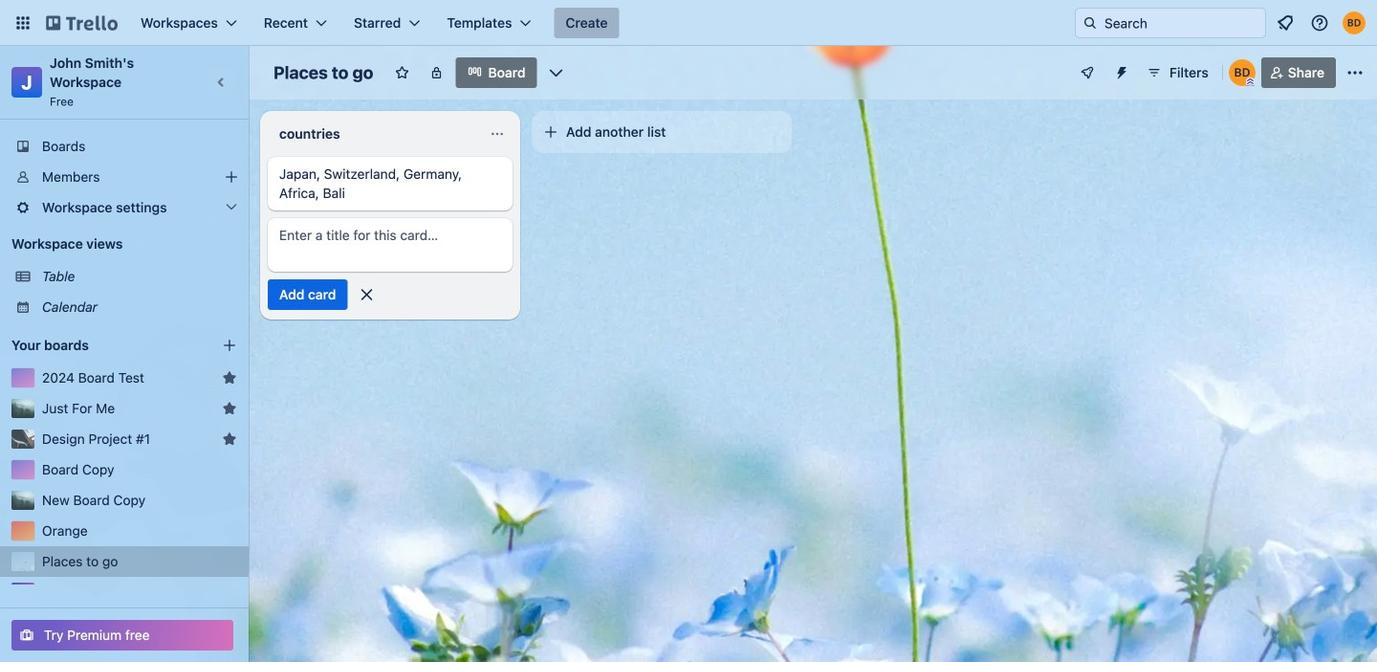Task type: locate. For each thing, give the bounding box(es) containing it.
3 starred icon image from the top
[[222, 431, 237, 447]]

automation image
[[1107, 57, 1134, 84]]

workspace navigation collapse icon image
[[209, 69, 235, 96]]

0 horizontal spatial barb dwyer (barbdwyer3) image
[[1229, 59, 1256, 86]]

this member is an admin of this board. image
[[1246, 77, 1255, 86]]

2 starred icon image from the top
[[222, 401, 237, 416]]

1 starred icon image from the top
[[222, 370, 237, 386]]

0 notifications image
[[1274, 11, 1297, 34]]

barb dwyer (barbdwyer3) image right open information menu icon
[[1343, 11, 1366, 34]]

starred icon image
[[222, 370, 237, 386], [222, 401, 237, 416], [222, 431, 237, 447]]

None text field
[[268, 119, 482, 149]]

back to home image
[[46, 8, 118, 38]]

your boards with 9 items element
[[11, 334, 193, 357]]

1 vertical spatial starred icon image
[[222, 401, 237, 416]]

search image
[[1083, 15, 1098, 31]]

show menu image
[[1346, 63, 1365, 82]]

barb dwyer (barbdwyer3) image down search field
[[1229, 59, 1256, 86]]

barb dwyer (barbdwyer3) image
[[1343, 11, 1366, 34], [1229, 59, 1256, 86]]

0 vertical spatial starred icon image
[[222, 370, 237, 386]]

1 horizontal spatial barb dwyer (barbdwyer3) image
[[1343, 11, 1366, 34]]

Search field
[[1098, 10, 1266, 36]]

0 vertical spatial barb dwyer (barbdwyer3) image
[[1343, 11, 1366, 34]]

cancel image
[[357, 285, 376, 304]]

2 vertical spatial starred icon image
[[222, 431, 237, 447]]

1 vertical spatial barb dwyer (barbdwyer3) image
[[1229, 59, 1256, 86]]



Task type: describe. For each thing, give the bounding box(es) containing it.
Board name text field
[[264, 57, 383, 88]]

Enter a title for this card… text field
[[268, 218, 513, 272]]

open information menu image
[[1311, 13, 1330, 33]]

private image
[[429, 65, 444, 80]]

power ups image
[[1080, 65, 1095, 80]]

customize views image
[[547, 63, 566, 82]]

add board image
[[222, 338, 237, 353]]

primary element
[[0, 0, 1378, 46]]

star or unstar board image
[[395, 65, 410, 80]]



Task type: vqa. For each thing, say whether or not it's contained in the screenshot.
'Barb Dwyer (barbdwyer3)' icon within the "primary" element
yes



